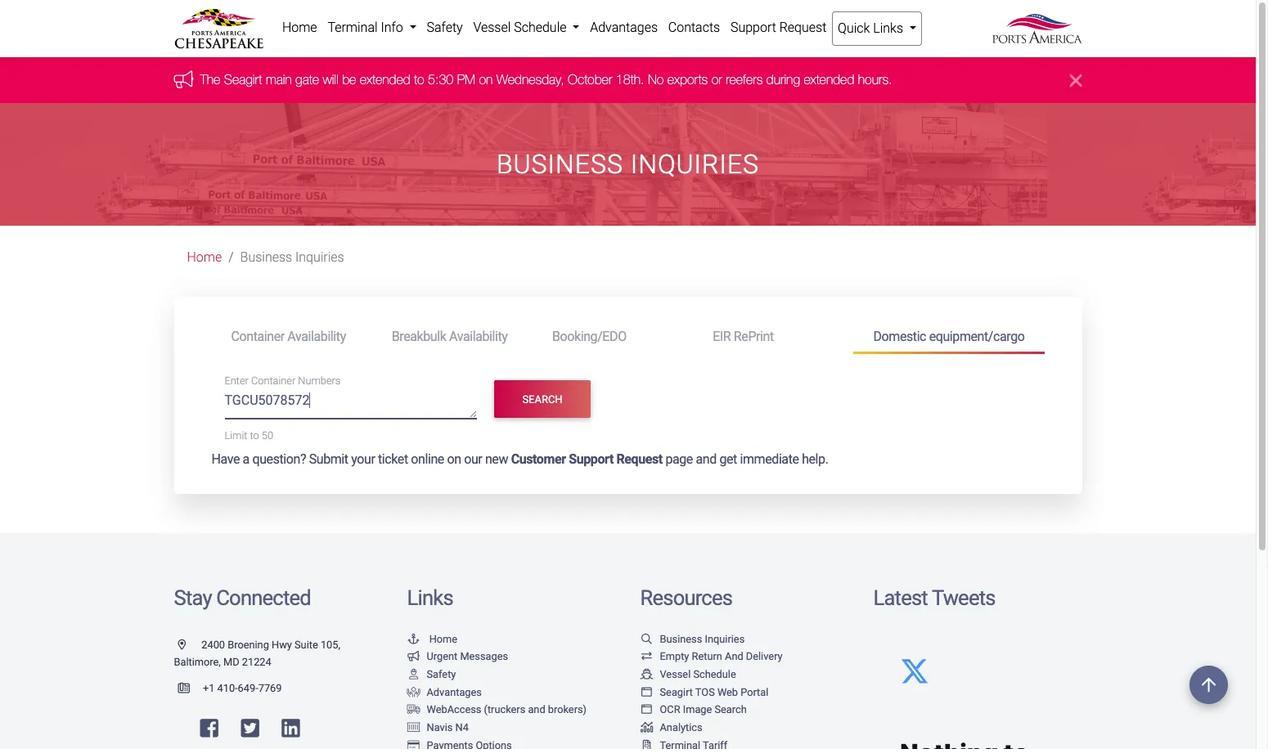 Task type: vqa. For each thing, say whether or not it's contained in the screenshot.
Domestic Equipment/Cargo link
yes



Task type: describe. For each thing, give the bounding box(es) containing it.
50
[[262, 430, 273, 442]]

navis
[[427, 722, 453, 734]]

domestic equipment/cargo link
[[854, 322, 1044, 354]]

contacts
[[668, 20, 720, 35]]

portal
[[741, 686, 769, 699]]

search inside search button
[[522, 393, 563, 406]]

n4
[[455, 722, 469, 734]]

the seagirt main gate will be extended to 5:30 pm on wednesday, october 18th.  no exports or reefers during extended hours.
[[200, 72, 892, 87]]

contacts link
[[663, 11, 725, 44]]

ticket
[[378, 452, 408, 467]]

urgent messages link
[[407, 651, 508, 663]]

1 vertical spatial vessel schedule
[[660, 669, 736, 681]]

0 vertical spatial vessel
[[473, 20, 511, 35]]

18th.
[[616, 72, 644, 87]]

search image
[[640, 635, 653, 645]]

home link for urgent messages link
[[407, 633, 457, 645]]

+1 410-649-7769
[[203, 682, 282, 695]]

breakbulk availability
[[392, 329, 508, 344]]

image
[[683, 704, 712, 716]]

return
[[692, 651, 722, 663]]

urgent messages
[[427, 651, 508, 663]]

new
[[485, 452, 508, 467]]

breakbulk availability link
[[372, 322, 533, 352]]

1 vertical spatial container
[[251, 375, 296, 387]]

booking/edo
[[552, 329, 627, 344]]

anchor image
[[407, 635, 420, 645]]

will
[[323, 72, 339, 87]]

or
[[712, 72, 722, 87]]

2 extended from the left
[[804, 72, 855, 87]]

0 horizontal spatial support
[[569, 452, 614, 467]]

domestic equipment/cargo
[[873, 329, 1025, 344]]

container storage image
[[407, 723, 420, 734]]

quick links link
[[832, 11, 922, 46]]

pm
[[457, 72, 475, 87]]

1 vertical spatial search
[[715, 704, 747, 716]]

facebook square image
[[200, 718, 218, 739]]

seagirt tos web portal
[[660, 686, 769, 699]]

brokers)
[[548, 704, 587, 716]]

the seagirt main gate will be extended to 5:30 pm on wednesday, october 18th.  no exports or reefers during extended hours. alert
[[0, 58, 1256, 103]]

bullhorn image
[[407, 653, 420, 663]]

terminal info link
[[322, 11, 421, 44]]

analytics image
[[640, 723, 653, 734]]

webaccess
[[427, 704, 481, 716]]

eir reprint link
[[693, 322, 854, 352]]

terminal info
[[328, 20, 406, 35]]

21224
[[242, 657, 271, 669]]

1 vertical spatial home link
[[187, 250, 222, 265]]

immediate
[[740, 452, 799, 467]]

(truckers
[[484, 704, 526, 716]]

close image
[[1070, 71, 1082, 90]]

1 horizontal spatial business
[[497, 149, 623, 180]]

0 vertical spatial container
[[231, 329, 285, 344]]

go to top image
[[1190, 666, 1228, 705]]

latest
[[873, 586, 928, 611]]

webaccess (truckers and brokers) link
[[407, 704, 587, 716]]

navis n4 link
[[407, 722, 469, 734]]

5:30
[[428, 72, 453, 87]]

help.
[[802, 452, 828, 467]]

md
[[223, 657, 239, 669]]

+1
[[203, 682, 215, 695]]

on inside alert
[[479, 72, 493, 87]]

1 vertical spatial links
[[407, 586, 453, 611]]

ship image
[[640, 670, 653, 681]]

410-
[[217, 682, 238, 695]]

stay
[[174, 586, 212, 611]]

domestic
[[873, 329, 926, 344]]

eir
[[713, 329, 731, 344]]

webaccess (truckers and brokers)
[[427, 704, 587, 716]]

+1 410-649-7769 link
[[174, 682, 282, 695]]

1 horizontal spatial advantages
[[590, 20, 658, 35]]

during
[[767, 72, 800, 87]]

0 vertical spatial inquiries
[[631, 149, 759, 180]]

exports
[[668, 72, 708, 87]]

2 vertical spatial business
[[660, 633, 702, 645]]

1 vertical spatial schedule
[[693, 669, 736, 681]]

customer
[[511, 452, 566, 467]]

have a question? submit your ticket online on our new customer support request page and get immediate help.
[[212, 452, 828, 467]]

analytics link
[[640, 722, 703, 734]]

Enter Container Numbers text field
[[225, 391, 477, 419]]

customer support request link
[[511, 452, 663, 467]]

suite
[[295, 639, 318, 651]]

no
[[648, 72, 664, 87]]

1 safety from the top
[[427, 20, 463, 35]]

649-
[[238, 682, 258, 695]]

empty return and delivery link
[[640, 651, 783, 663]]

availability for breakbulk availability
[[449, 329, 508, 344]]

exchange image
[[640, 653, 653, 663]]

quick links
[[838, 20, 907, 36]]

latest tweets
[[873, 586, 996, 611]]

1 horizontal spatial advantages link
[[585, 11, 663, 44]]

support inside "link"
[[731, 20, 776, 35]]

empty
[[660, 651, 689, 663]]

have
[[212, 452, 240, 467]]

web
[[718, 686, 738, 699]]

main
[[266, 72, 292, 87]]

empty return and delivery
[[660, 651, 783, 663]]

support request link
[[725, 11, 832, 44]]

browser image for seagirt
[[640, 688, 653, 698]]

reefers
[[726, 72, 763, 87]]

business inquiries link
[[640, 633, 745, 645]]

ocr
[[660, 704, 680, 716]]



Task type: locate. For each thing, give the bounding box(es) containing it.
container right enter
[[251, 375, 296, 387]]

1 vertical spatial and
[[528, 704, 545, 716]]

0 horizontal spatial and
[[528, 704, 545, 716]]

phone office image
[[178, 684, 203, 695]]

bullhorn image
[[174, 70, 200, 88]]

safety link for urgent messages link
[[407, 669, 456, 681]]

0 horizontal spatial links
[[407, 586, 453, 611]]

quick
[[838, 20, 870, 36]]

container availability
[[231, 329, 346, 344]]

1 browser image from the top
[[640, 688, 653, 698]]

1 vertical spatial browser image
[[640, 706, 653, 716]]

0 vertical spatial home link
[[277, 11, 322, 44]]

2 browser image from the top
[[640, 706, 653, 716]]

search
[[522, 393, 563, 406], [715, 704, 747, 716]]

0 vertical spatial schedule
[[514, 20, 567, 35]]

browser image for ocr
[[640, 706, 653, 716]]

gate
[[295, 72, 319, 87]]

0 horizontal spatial advantages link
[[407, 686, 482, 699]]

2400 broening hwy suite 105, baltimore, md 21224 link
[[174, 639, 340, 669]]

2 vertical spatial home link
[[407, 633, 457, 645]]

vessel schedule up the wednesday,
[[473, 20, 570, 35]]

business
[[497, 149, 623, 180], [240, 250, 292, 265], [660, 633, 702, 645]]

0 vertical spatial support
[[731, 20, 776, 35]]

credit card image
[[407, 741, 420, 750]]

1 availability from the left
[[287, 329, 346, 344]]

1 vertical spatial to
[[250, 430, 259, 442]]

messages
[[460, 651, 508, 663]]

1 vertical spatial vessel schedule link
[[640, 669, 736, 681]]

vessel schedule link up the wednesday,
[[468, 11, 585, 44]]

terminal
[[328, 20, 378, 35]]

safety up '5:30'
[[427, 20, 463, 35]]

broening
[[228, 639, 269, 651]]

0 vertical spatial and
[[696, 452, 717, 467]]

1 horizontal spatial vessel schedule
[[660, 669, 736, 681]]

advantages link up "webaccess"
[[407, 686, 482, 699]]

your
[[351, 452, 375, 467]]

vessel schedule link
[[468, 11, 585, 44], [640, 669, 736, 681]]

safety link
[[421, 11, 468, 44], [407, 669, 456, 681]]

search down web
[[715, 704, 747, 716]]

online
[[411, 452, 444, 467]]

analytics
[[660, 722, 703, 734]]

1 horizontal spatial vessel
[[660, 669, 691, 681]]

browser image
[[640, 688, 653, 698], [640, 706, 653, 716]]

get
[[720, 452, 737, 467]]

container
[[231, 329, 285, 344], [251, 375, 296, 387]]

support right customer
[[569, 452, 614, 467]]

seagirt inside alert
[[224, 72, 262, 87]]

0 vertical spatial business
[[497, 149, 623, 180]]

question?
[[252, 452, 306, 467]]

page
[[666, 452, 693, 467]]

map marker alt image
[[178, 641, 199, 651]]

0 vertical spatial on
[[479, 72, 493, 87]]

0 vertical spatial to
[[414, 72, 424, 87]]

1 horizontal spatial on
[[479, 72, 493, 87]]

1 vertical spatial safety link
[[407, 669, 456, 681]]

schedule
[[514, 20, 567, 35], [693, 669, 736, 681]]

1 vertical spatial safety
[[427, 669, 456, 681]]

browser image down ship image
[[640, 688, 653, 698]]

vessel schedule link down "empty"
[[640, 669, 736, 681]]

limit
[[225, 430, 247, 442]]

home for "home" link related to terminal info "link"
[[282, 20, 317, 35]]

1 vertical spatial advantages
[[427, 686, 482, 699]]

0 horizontal spatial vessel schedule link
[[468, 11, 585, 44]]

1 horizontal spatial seagirt
[[660, 686, 693, 699]]

0 vertical spatial business inquiries
[[497, 149, 759, 180]]

a
[[243, 452, 249, 467]]

2 vertical spatial home
[[429, 633, 457, 645]]

0 vertical spatial request
[[780, 20, 827, 35]]

1 vertical spatial home
[[187, 250, 222, 265]]

2400
[[202, 639, 225, 651]]

availability for container availability
[[287, 329, 346, 344]]

on left our
[[447, 452, 461, 467]]

seagirt up ocr
[[660, 686, 693, 699]]

1 horizontal spatial to
[[414, 72, 424, 87]]

to left '5:30'
[[414, 72, 424, 87]]

0 vertical spatial advantages
[[590, 20, 658, 35]]

0 vertical spatial home
[[282, 20, 317, 35]]

0 horizontal spatial on
[[447, 452, 461, 467]]

wednesday,
[[497, 72, 564, 87]]

availability up numbers
[[287, 329, 346, 344]]

schedule up seagirt tos web portal
[[693, 669, 736, 681]]

2 horizontal spatial business
[[660, 633, 702, 645]]

browser image inside 'ocr image search' link
[[640, 706, 653, 716]]

0 horizontal spatial schedule
[[514, 20, 567, 35]]

safety link down urgent
[[407, 669, 456, 681]]

2 horizontal spatial home
[[429, 633, 457, 645]]

resources
[[640, 586, 732, 611]]

0 vertical spatial vessel schedule
[[473, 20, 570, 35]]

hours.
[[858, 72, 892, 87]]

2400 broening hwy suite 105, baltimore, md 21224
[[174, 639, 340, 669]]

0 vertical spatial safety link
[[421, 11, 468, 44]]

links up anchor image
[[407, 586, 453, 611]]

0 horizontal spatial home
[[187, 250, 222, 265]]

0 horizontal spatial home link
[[187, 250, 222, 265]]

browser image inside seagirt tos web portal "link"
[[640, 688, 653, 698]]

the
[[200, 72, 220, 87]]

advantages link
[[585, 11, 663, 44], [407, 686, 482, 699]]

2 availability from the left
[[449, 329, 508, 344]]

0 horizontal spatial availability
[[287, 329, 346, 344]]

support
[[731, 20, 776, 35], [569, 452, 614, 467]]

2 vertical spatial inquiries
[[705, 633, 745, 645]]

request inside support request "link"
[[780, 20, 827, 35]]

1 horizontal spatial extended
[[804, 72, 855, 87]]

0 horizontal spatial request
[[617, 452, 663, 467]]

breakbulk
[[392, 329, 446, 344]]

and left get in the right of the page
[[696, 452, 717, 467]]

vessel down "empty"
[[660, 669, 691, 681]]

reprint
[[734, 329, 774, 344]]

submit
[[309, 452, 348, 467]]

2 vertical spatial business inquiries
[[660, 633, 745, 645]]

safety down urgent
[[427, 669, 456, 681]]

advantages up "webaccess"
[[427, 686, 482, 699]]

search up customer
[[522, 393, 563, 406]]

and
[[725, 651, 744, 663]]

1 extended from the left
[[360, 72, 410, 87]]

home link for terminal info "link"
[[277, 11, 322, 44]]

hwy
[[272, 639, 292, 651]]

file invoice image
[[640, 741, 653, 750]]

1 horizontal spatial search
[[715, 704, 747, 716]]

1 vertical spatial business
[[240, 250, 292, 265]]

1 horizontal spatial availability
[[449, 329, 508, 344]]

1 vertical spatial vessel
[[660, 669, 691, 681]]

twitter square image
[[241, 718, 259, 739]]

0 horizontal spatial search
[[522, 393, 563, 406]]

request left quick
[[780, 20, 827, 35]]

1 horizontal spatial home
[[282, 20, 317, 35]]

be
[[342, 72, 356, 87]]

2 safety from the top
[[427, 669, 456, 681]]

on right 'pm'
[[479, 72, 493, 87]]

support request
[[731, 20, 827, 35]]

0 vertical spatial links
[[873, 20, 903, 36]]

tos
[[695, 686, 715, 699]]

0 horizontal spatial extended
[[360, 72, 410, 87]]

0 vertical spatial search
[[522, 393, 563, 406]]

0 horizontal spatial vessel
[[473, 20, 511, 35]]

urgent
[[427, 651, 458, 663]]

seagirt tos web portal link
[[640, 686, 769, 699]]

vessel schedule inside vessel schedule link
[[473, 20, 570, 35]]

2 horizontal spatial home link
[[407, 633, 457, 645]]

linkedin image
[[282, 718, 300, 739]]

1 vertical spatial support
[[569, 452, 614, 467]]

1 vertical spatial request
[[617, 452, 663, 467]]

1 vertical spatial advantages link
[[407, 686, 482, 699]]

our
[[464, 452, 482, 467]]

0 horizontal spatial vessel schedule
[[473, 20, 570, 35]]

0 vertical spatial safety
[[427, 20, 463, 35]]

numbers
[[298, 375, 341, 387]]

vessel up 'pm'
[[473, 20, 511, 35]]

1 horizontal spatial home link
[[277, 11, 322, 44]]

1 vertical spatial inquiries
[[295, 250, 344, 265]]

105,
[[321, 639, 340, 651]]

safety link up '5:30'
[[421, 11, 468, 44]]

connected
[[216, 586, 311, 611]]

0 horizontal spatial advantages
[[427, 686, 482, 699]]

0 vertical spatial browser image
[[640, 688, 653, 698]]

request
[[780, 20, 827, 35], [617, 452, 663, 467]]

enter
[[225, 375, 249, 387]]

search button
[[494, 381, 591, 419]]

0 horizontal spatial business
[[240, 250, 292, 265]]

1 horizontal spatial schedule
[[693, 669, 736, 681]]

1 horizontal spatial and
[[696, 452, 717, 467]]

to inside the seagirt main gate will be extended to 5:30 pm on wednesday, october 18th.  no exports or reefers during extended hours. alert
[[414, 72, 424, 87]]

eir reprint
[[713, 329, 774, 344]]

0 vertical spatial seagirt
[[224, 72, 262, 87]]

1 horizontal spatial vessel schedule link
[[640, 669, 736, 681]]

inquiries
[[631, 149, 759, 180], [295, 250, 344, 265], [705, 633, 745, 645]]

request left page
[[617, 452, 663, 467]]

1 horizontal spatial request
[[780, 20, 827, 35]]

safety link for terminal info "link"
[[421, 11, 468, 44]]

availability right breakbulk
[[449, 329, 508, 344]]

hand receiving image
[[407, 688, 420, 698]]

1 vertical spatial seagirt
[[660, 686, 693, 699]]

1 vertical spatial business inquiries
[[240, 250, 344, 265]]

baltimore,
[[174, 657, 221, 669]]

browser image up analytics image
[[640, 706, 653, 716]]

business inquiries
[[497, 149, 759, 180], [240, 250, 344, 265], [660, 633, 745, 645]]

links right quick
[[873, 20, 903, 36]]

info
[[381, 20, 403, 35]]

delivery
[[746, 651, 783, 663]]

extended
[[360, 72, 410, 87], [804, 72, 855, 87]]

truck container image
[[407, 706, 420, 716]]

ocr image search link
[[640, 704, 747, 716]]

stay connected
[[174, 586, 311, 611]]

seagirt
[[224, 72, 262, 87], [660, 686, 693, 699]]

1 horizontal spatial support
[[731, 20, 776, 35]]

and left brokers)
[[528, 704, 545, 716]]

and
[[696, 452, 717, 467], [528, 704, 545, 716]]

advantages
[[590, 20, 658, 35], [427, 686, 482, 699]]

schedule up the seagirt main gate will be extended to 5:30 pm on wednesday, october 18th.  no exports or reefers during extended hours.
[[514, 20, 567, 35]]

seagirt right the
[[224, 72, 262, 87]]

advantages link up 18th.
[[585, 11, 663, 44]]

container availability link
[[212, 322, 372, 352]]

0 horizontal spatial seagirt
[[224, 72, 262, 87]]

vessel schedule up seagirt tos web portal "link"
[[660, 669, 736, 681]]

extended right be
[[360, 72, 410, 87]]

support up reefers
[[731, 20, 776, 35]]

1 horizontal spatial links
[[873, 20, 903, 36]]

booking/edo link
[[533, 322, 693, 352]]

container up enter
[[231, 329, 285, 344]]

advantages up 18th.
[[590, 20, 658, 35]]

home for the middle "home" link
[[187, 250, 222, 265]]

availability
[[287, 329, 346, 344], [449, 329, 508, 344]]

extended right 'during'
[[804, 72, 855, 87]]

to left 50 at the bottom left of the page
[[250, 430, 259, 442]]

0 vertical spatial vessel schedule link
[[468, 11, 585, 44]]

navis n4
[[427, 722, 469, 734]]

user hard hat image
[[407, 670, 420, 681]]

tweets
[[932, 586, 996, 611]]

0 vertical spatial advantages link
[[585, 11, 663, 44]]

0 horizontal spatial to
[[250, 430, 259, 442]]

1 vertical spatial on
[[447, 452, 461, 467]]



